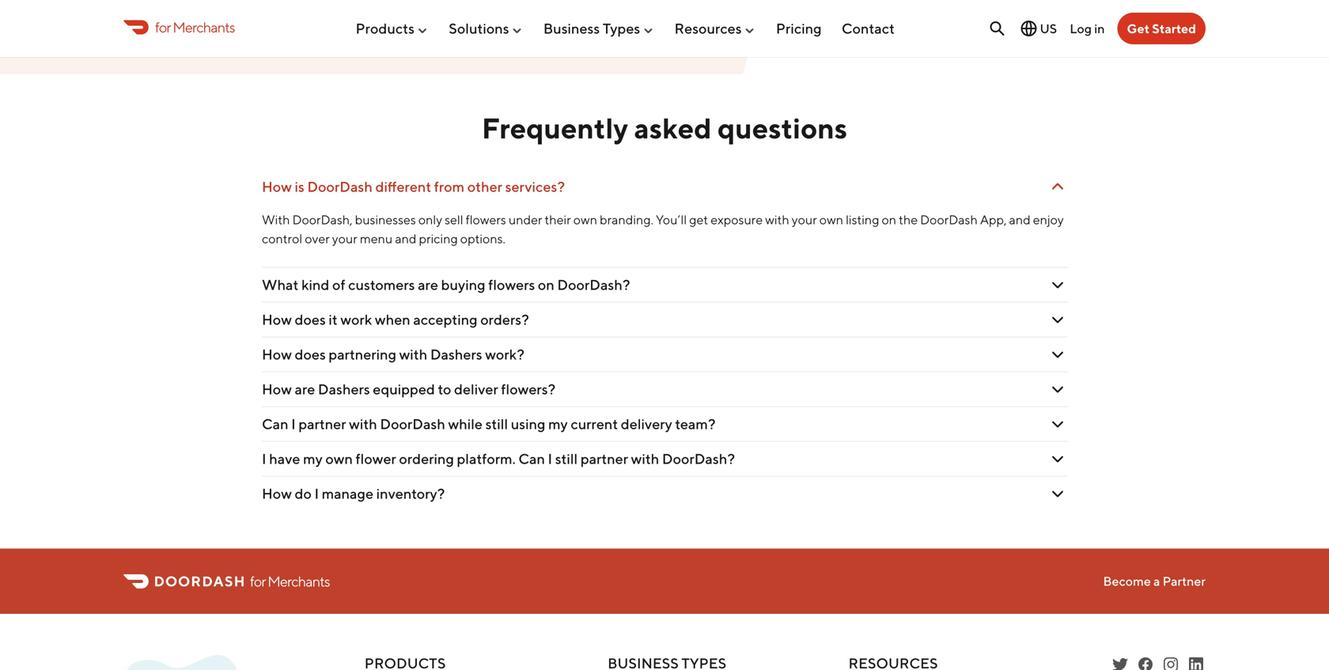 Task type: describe. For each thing, give the bounding box(es) containing it.
get
[[1128, 21, 1150, 36]]

work?
[[485, 346, 525, 363]]

orders?
[[481, 311, 529, 328]]

do
[[295, 485, 312, 502]]

under
[[509, 212, 543, 227]]

is
[[295, 178, 305, 195]]

linkedin image
[[1187, 656, 1206, 671]]

products
[[356, 20, 415, 37]]

get started button
[[1118, 13, 1206, 44]]

1 horizontal spatial doordash
[[380, 416, 446, 433]]

control
[[262, 231, 303, 246]]

over
[[305, 231, 330, 246]]

log in
[[1070, 21, 1106, 36]]

flowers?
[[501, 381, 556, 398]]

0 vertical spatial my
[[549, 416, 568, 433]]

0 vertical spatial doordash
[[307, 178, 373, 195]]

0 vertical spatial your
[[792, 212, 818, 227]]

for merchants link
[[123, 16, 235, 38]]

pricing
[[777, 20, 822, 37]]

twitter link
[[1111, 656, 1130, 671]]

business
[[544, 20, 600, 37]]

how does it work when accepting orders?
[[262, 311, 529, 328]]

you'll
[[656, 212, 687, 227]]

deliver
[[454, 381, 499, 398]]

their
[[545, 212, 571, 227]]

exposure
[[711, 212, 763, 227]]

chevron down image for what kind of customers are buying flowers on doordash?
[[1049, 276, 1068, 295]]

with doordash, businesses only sell flowers under their own branding. you'll get exposure with your own listing on the doordash app, and enjoy control over your menu and pricing options.
[[262, 212, 1065, 246]]

services?
[[506, 178, 565, 195]]

with up "flower"
[[349, 416, 377, 433]]

resources
[[675, 20, 742, 37]]

0 vertical spatial and
[[1010, 212, 1031, 227]]

in
[[1095, 21, 1106, 36]]

chevron down image for i have my own flower ordering platform. can i still partner with doordash?
[[1049, 450, 1068, 469]]

ordering
[[399, 451, 454, 468]]

how for how are dashers equipped to deliver flowers?
[[262, 381, 292, 398]]

i right platform.
[[548, 451, 553, 468]]

for merchants inside for merchants link
[[155, 18, 235, 35]]

kind
[[302, 276, 330, 293]]

different
[[376, 178, 432, 195]]

frequently asked questions
[[482, 111, 848, 145]]

globe line image
[[1020, 19, 1039, 38]]

how for how does partnering with dashers work?
[[262, 346, 292, 363]]

partner
[[1163, 574, 1206, 589]]

questions
[[718, 111, 848, 145]]

with
[[262, 212, 290, 227]]

on inside with doordash, businesses only sell flowers under their own branding. you'll get exposure with your own listing on the doordash app, and enjoy control over your menu and pricing options.
[[882, 212, 897, 227]]

0 vertical spatial merchants
[[173, 18, 235, 35]]

doordash,
[[292, 212, 353, 227]]

resources link
[[675, 14, 756, 43]]

a
[[1154, 574, 1161, 589]]

doordash for merchants image
[[123, 656, 260, 671]]

does for it
[[295, 311, 326, 328]]

get
[[690, 212, 709, 227]]

1 horizontal spatial merchants
[[268, 573, 330, 590]]

contact
[[842, 20, 895, 37]]

other
[[468, 178, 503, 195]]

customers
[[348, 276, 415, 293]]

how for how do i manage inventory?
[[262, 485, 292, 502]]

become a partner
[[1104, 574, 1206, 589]]

business types link
[[544, 14, 655, 43]]

from
[[434, 178, 465, 195]]

what
[[262, 276, 299, 293]]

1 horizontal spatial are
[[418, 276, 439, 293]]

how is doordash different from other services?
[[262, 178, 565, 195]]

enjoy
[[1034, 212, 1065, 227]]

buying
[[441, 276, 486, 293]]

branding.
[[600, 212, 654, 227]]

with up the how are dashers equipped to deliver flowers?
[[399, 346, 428, 363]]

solutions link
[[449, 14, 524, 43]]

1 vertical spatial partner
[[581, 451, 629, 468]]

1 vertical spatial doordash?
[[663, 451, 735, 468]]

chevron down image for how does it work when accepting orders?
[[1049, 310, 1068, 329]]

current
[[571, 416, 618, 433]]

twitter image
[[1111, 656, 1130, 671]]

listing
[[846, 212, 880, 227]]

products link
[[356, 14, 429, 43]]

can i partner with doordash while still using my current delivery team?
[[262, 416, 716, 433]]

0 horizontal spatial own
[[326, 451, 353, 468]]

i left have
[[262, 451, 266, 468]]

2 horizontal spatial own
[[820, 212, 844, 227]]

0 horizontal spatial can
[[262, 416, 289, 433]]

of
[[332, 276, 346, 293]]

platform.
[[457, 451, 516, 468]]

businesses
[[355, 212, 416, 227]]

0 horizontal spatial your
[[332, 231, 358, 246]]

menu
[[360, 231, 393, 246]]

the
[[899, 212, 918, 227]]

1 vertical spatial for
[[250, 573, 266, 590]]

instagram link
[[1162, 656, 1181, 671]]

equipped
[[373, 381, 435, 398]]

frequently
[[482, 111, 629, 145]]



Task type: locate. For each thing, give the bounding box(es) containing it.
using
[[511, 416, 546, 433]]

4 how from the top
[[262, 381, 292, 398]]

1 horizontal spatial your
[[792, 212, 818, 227]]

does left the it
[[295, 311, 326, 328]]

with inside with doordash, businesses only sell flowers under their own branding. you'll get exposure with your own listing on the doordash app, and enjoy control over your menu and pricing options.
[[766, 212, 790, 227]]

can up have
[[262, 416, 289, 433]]

how for how is doordash different from other services?
[[262, 178, 292, 195]]

become a partner link
[[1104, 574, 1206, 589]]

0 horizontal spatial for
[[155, 18, 171, 35]]

0 horizontal spatial doordash?
[[558, 276, 631, 293]]

0 horizontal spatial doordash
[[307, 178, 373, 195]]

business types
[[544, 20, 641, 37]]

0 vertical spatial flowers
[[466, 212, 506, 227]]

partner down current
[[581, 451, 629, 468]]

become
[[1104, 574, 1152, 589]]

0 horizontal spatial dashers
[[318, 381, 370, 398]]

facebook image
[[1137, 656, 1156, 671]]

how are dashers equipped to deliver flowers?
[[262, 381, 556, 398]]

my right using
[[549, 416, 568, 433]]

2 does from the top
[[295, 346, 326, 363]]

and right app,
[[1010, 212, 1031, 227]]

chevron down image
[[1049, 276, 1068, 295], [1049, 345, 1068, 364], [1049, 450, 1068, 469], [1049, 485, 1068, 504]]

flower
[[356, 451, 396, 468]]

1 horizontal spatial on
[[882, 212, 897, 227]]

1 vertical spatial doordash
[[921, 212, 978, 227]]

partner
[[299, 416, 346, 433], [581, 451, 629, 468]]

get started
[[1128, 21, 1197, 36]]

1 vertical spatial merchants
[[268, 573, 330, 590]]

and down businesses
[[395, 231, 417, 246]]

merchants
[[173, 18, 235, 35], [268, 573, 330, 590]]

have
[[269, 451, 300, 468]]

0 vertical spatial for merchants
[[155, 18, 235, 35]]

doordash? down team?
[[663, 451, 735, 468]]

pricing link
[[777, 14, 822, 43]]

0 horizontal spatial merchants
[[173, 18, 235, 35]]

when
[[375, 311, 411, 328]]

on
[[882, 212, 897, 227], [538, 276, 555, 293]]

1 chevron down image from the top
[[1049, 276, 1068, 295]]

2 horizontal spatial doordash
[[921, 212, 978, 227]]

dashers down partnering
[[318, 381, 370, 398]]

your
[[792, 212, 818, 227], [332, 231, 358, 246]]

2 vertical spatial doordash
[[380, 416, 446, 433]]

accepting
[[413, 311, 478, 328]]

how do i manage inventory?
[[262, 485, 445, 502]]

inventory?
[[377, 485, 445, 502]]

are left buying
[[418, 276, 439, 293]]

4 chevron down image from the top
[[1049, 415, 1068, 434]]

1 chevron down image from the top
[[1049, 177, 1068, 196]]

what kind of customers are buying flowers on doordash?
[[262, 276, 631, 293]]

manage
[[322, 485, 374, 502]]

my right have
[[303, 451, 323, 468]]

log
[[1070, 21, 1092, 36]]

1 vertical spatial and
[[395, 231, 417, 246]]

how for how does it work when accepting orders?
[[262, 311, 292, 328]]

how does partnering with dashers work?
[[262, 346, 525, 363]]

does left partnering
[[295, 346, 326, 363]]

while
[[448, 416, 483, 433]]

1 vertical spatial still
[[555, 451, 578, 468]]

0 vertical spatial dashers
[[431, 346, 483, 363]]

doordash?
[[558, 276, 631, 293], [663, 451, 735, 468]]

flowers inside with doordash, businesses only sell flowers under their own branding. you'll get exposure with your own listing on the doordash app, and enjoy control over your menu and pricing options.
[[466, 212, 506, 227]]

1 horizontal spatial still
[[555, 451, 578, 468]]

can
[[262, 416, 289, 433], [519, 451, 545, 468]]

and
[[1010, 212, 1031, 227], [395, 231, 417, 246]]

options.
[[461, 231, 506, 246]]

2 chevron down image from the top
[[1049, 310, 1068, 329]]

0 horizontal spatial still
[[486, 416, 508, 433]]

0 vertical spatial partner
[[299, 416, 346, 433]]

1 vertical spatial dashers
[[318, 381, 370, 398]]

1 horizontal spatial for merchants
[[250, 573, 330, 590]]

sell
[[445, 212, 464, 227]]

doordash inside with doordash, businesses only sell flowers under their own branding. you'll get exposure with your own listing on the doordash app, and enjoy control over your menu and pricing options.
[[921, 212, 978, 227]]

doordash? down branding.
[[558, 276, 631, 293]]

own right their
[[574, 212, 598, 227]]

are
[[418, 276, 439, 293], [295, 381, 315, 398]]

5 how from the top
[[262, 485, 292, 502]]

us
[[1041, 21, 1058, 36]]

1 vertical spatial your
[[332, 231, 358, 246]]

team?
[[676, 416, 716, 433]]

on left the
[[882, 212, 897, 227]]

does
[[295, 311, 326, 328], [295, 346, 326, 363]]

flowers up options. at the top
[[466, 212, 506, 227]]

it
[[329, 311, 338, 328]]

0 vertical spatial on
[[882, 212, 897, 227]]

4 chevron down image from the top
[[1049, 485, 1068, 504]]

with right exposure
[[766, 212, 790, 227]]

1 vertical spatial can
[[519, 451, 545, 468]]

still right while
[[486, 416, 508, 433]]

with down delivery
[[631, 451, 660, 468]]

0 vertical spatial doordash?
[[558, 276, 631, 293]]

with
[[766, 212, 790, 227], [399, 346, 428, 363], [349, 416, 377, 433], [631, 451, 660, 468]]

chevron down image
[[1049, 177, 1068, 196], [1049, 310, 1068, 329], [1049, 380, 1068, 399], [1049, 415, 1068, 434]]

are up have
[[295, 381, 315, 398]]

partnering
[[329, 346, 397, 363]]

work
[[341, 311, 372, 328]]

facebook link
[[1137, 656, 1156, 671]]

i
[[291, 416, 296, 433], [262, 451, 266, 468], [548, 451, 553, 468], [315, 485, 319, 502]]

doordash
[[307, 178, 373, 195], [921, 212, 978, 227], [380, 416, 446, 433]]

1 horizontal spatial dashers
[[431, 346, 483, 363]]

flowers up orders?
[[489, 276, 535, 293]]

your left listing
[[792, 212, 818, 227]]

linkedin link
[[1187, 656, 1206, 671]]

to
[[438, 381, 452, 398]]

doordash right the
[[921, 212, 978, 227]]

2 chevron down image from the top
[[1049, 345, 1068, 364]]

chevron down image for how are dashers equipped to deliver flowers?
[[1049, 380, 1068, 399]]

own left listing
[[820, 212, 844, 227]]

0 horizontal spatial are
[[295, 381, 315, 398]]

chevron down image for how do i manage inventory?
[[1049, 485, 1068, 504]]

1 how from the top
[[262, 178, 292, 195]]

asked
[[634, 111, 712, 145]]

types
[[603, 20, 641, 37]]

solutions
[[449, 20, 509, 37]]

your right over
[[332, 231, 358, 246]]

started
[[1153, 21, 1197, 36]]

chevron down image for how is doordash different from other services?
[[1049, 177, 1068, 196]]

1 horizontal spatial partner
[[581, 451, 629, 468]]

own up manage
[[326, 451, 353, 468]]

1 vertical spatial are
[[295, 381, 315, 398]]

does for partnering
[[295, 346, 326, 363]]

3 chevron down image from the top
[[1049, 450, 1068, 469]]

instagram image
[[1162, 656, 1181, 671]]

0 horizontal spatial my
[[303, 451, 323, 468]]

0 vertical spatial are
[[418, 276, 439, 293]]

0 vertical spatial for
[[155, 18, 171, 35]]

1 vertical spatial does
[[295, 346, 326, 363]]

partner up have
[[299, 416, 346, 433]]

i up have
[[291, 416, 296, 433]]

1 horizontal spatial can
[[519, 451, 545, 468]]

1 horizontal spatial for
[[250, 573, 266, 590]]

i have my own flower ordering platform. can i still partner with doordash?
[[262, 451, 735, 468]]

0 horizontal spatial partner
[[299, 416, 346, 433]]

only
[[419, 212, 443, 227]]

0 horizontal spatial and
[[395, 231, 417, 246]]

0 vertical spatial still
[[486, 416, 508, 433]]

0 horizontal spatial on
[[538, 276, 555, 293]]

1 horizontal spatial and
[[1010, 212, 1031, 227]]

app,
[[981, 212, 1007, 227]]

delivery
[[621, 416, 673, 433]]

for
[[155, 18, 171, 35], [250, 573, 266, 590]]

i right do
[[315, 485, 319, 502]]

can down using
[[519, 451, 545, 468]]

1 vertical spatial on
[[538, 276, 555, 293]]

0 horizontal spatial for merchants
[[155, 18, 235, 35]]

still
[[486, 416, 508, 433], [555, 451, 578, 468]]

for merchants
[[155, 18, 235, 35], [250, 573, 330, 590]]

1 horizontal spatial doordash?
[[663, 451, 735, 468]]

1 vertical spatial my
[[303, 451, 323, 468]]

0 vertical spatial can
[[262, 416, 289, 433]]

chevron down image for can i partner with doordash while still using my current delivery team?
[[1049, 415, 1068, 434]]

2 how from the top
[[262, 311, 292, 328]]

1 does from the top
[[295, 311, 326, 328]]

1 vertical spatial for merchants
[[250, 573, 330, 590]]

1 horizontal spatial my
[[549, 416, 568, 433]]

pricing
[[419, 231, 458, 246]]

0 vertical spatial does
[[295, 311, 326, 328]]

how
[[262, 178, 292, 195], [262, 311, 292, 328], [262, 346, 292, 363], [262, 381, 292, 398], [262, 485, 292, 502]]

1 vertical spatial flowers
[[489, 276, 535, 293]]

still down current
[[555, 451, 578, 468]]

doordash down the how are dashers equipped to deliver flowers?
[[380, 416, 446, 433]]

own
[[574, 212, 598, 227], [820, 212, 844, 227], [326, 451, 353, 468]]

dashers down accepting
[[431, 346, 483, 363]]

doordash up doordash,
[[307, 178, 373, 195]]

contact link
[[842, 14, 895, 43]]

3 how from the top
[[262, 346, 292, 363]]

3 chevron down image from the top
[[1049, 380, 1068, 399]]

log in link
[[1070, 21, 1106, 36]]

chevron down image for how does partnering with dashers work?
[[1049, 345, 1068, 364]]

on down their
[[538, 276, 555, 293]]

1 horizontal spatial own
[[574, 212, 598, 227]]



Task type: vqa. For each thing, say whether or not it's contained in the screenshot.
SOLUTIONS
yes



